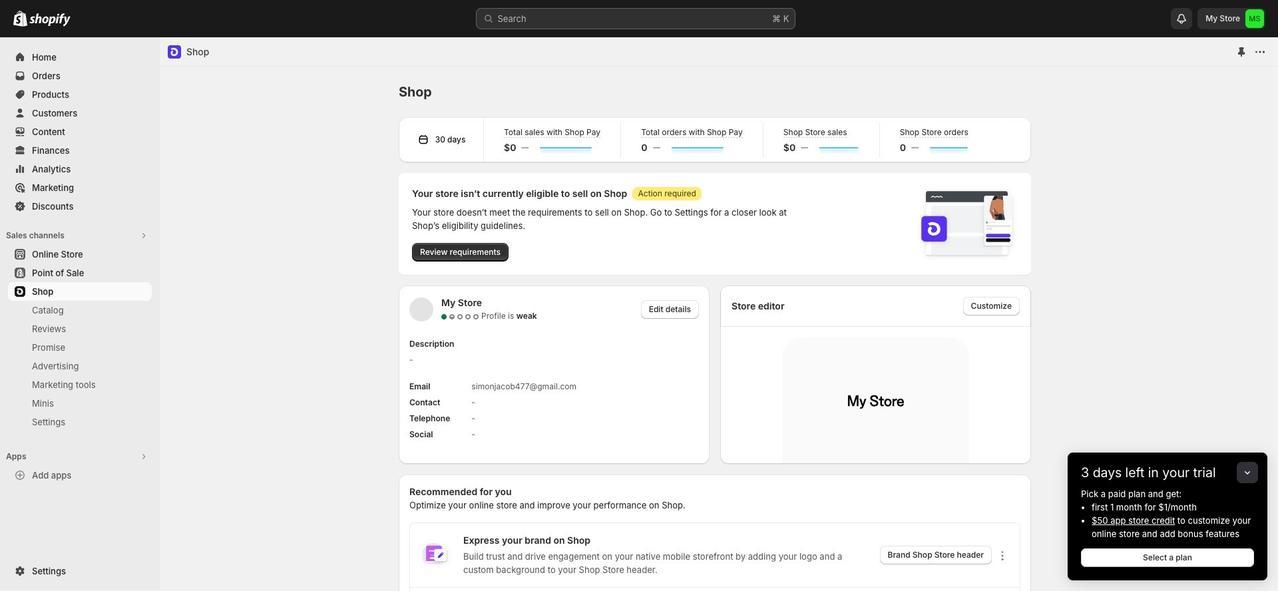 Task type: vqa. For each thing, say whether or not it's contained in the screenshot.
Your
no



Task type: locate. For each thing, give the bounding box(es) containing it.
shopify image
[[13, 11, 27, 27], [29, 13, 71, 27]]

fullscreen dialog
[[160, 37, 1278, 591]]



Task type: describe. For each thing, give the bounding box(es) containing it.
0 horizontal spatial shopify image
[[13, 11, 27, 27]]

my store image
[[1246, 9, 1265, 28]]

icon for shop image
[[168, 45, 181, 59]]

1 horizontal spatial shopify image
[[29, 13, 71, 27]]



